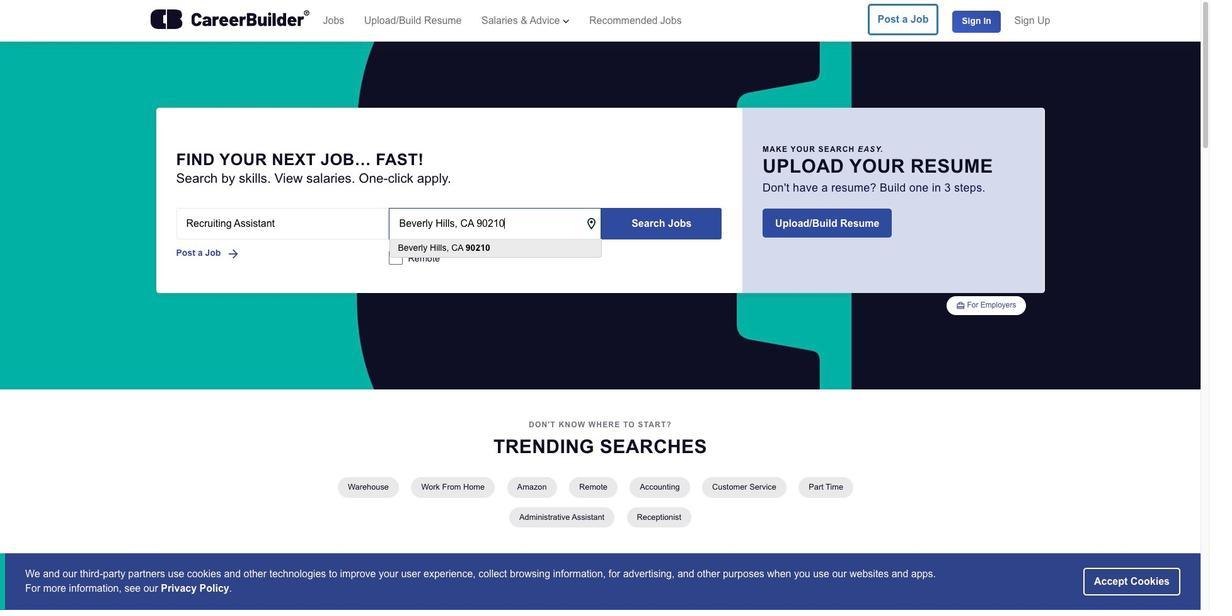 Task type: describe. For each thing, give the bounding box(es) containing it.
Job search location text field
[[389, 208, 602, 239]]



Task type: locate. For each thing, give the bounding box(es) containing it.
list box
[[390, 239, 602, 258]]

Job search keywords text field
[[176, 208, 389, 239]]

careerbuilder - we're building for you image
[[150, 9, 309, 29]]



Task type: vqa. For each thing, say whether or not it's contained in the screenshot.
CareerBuilder - We're building for you image
yes



